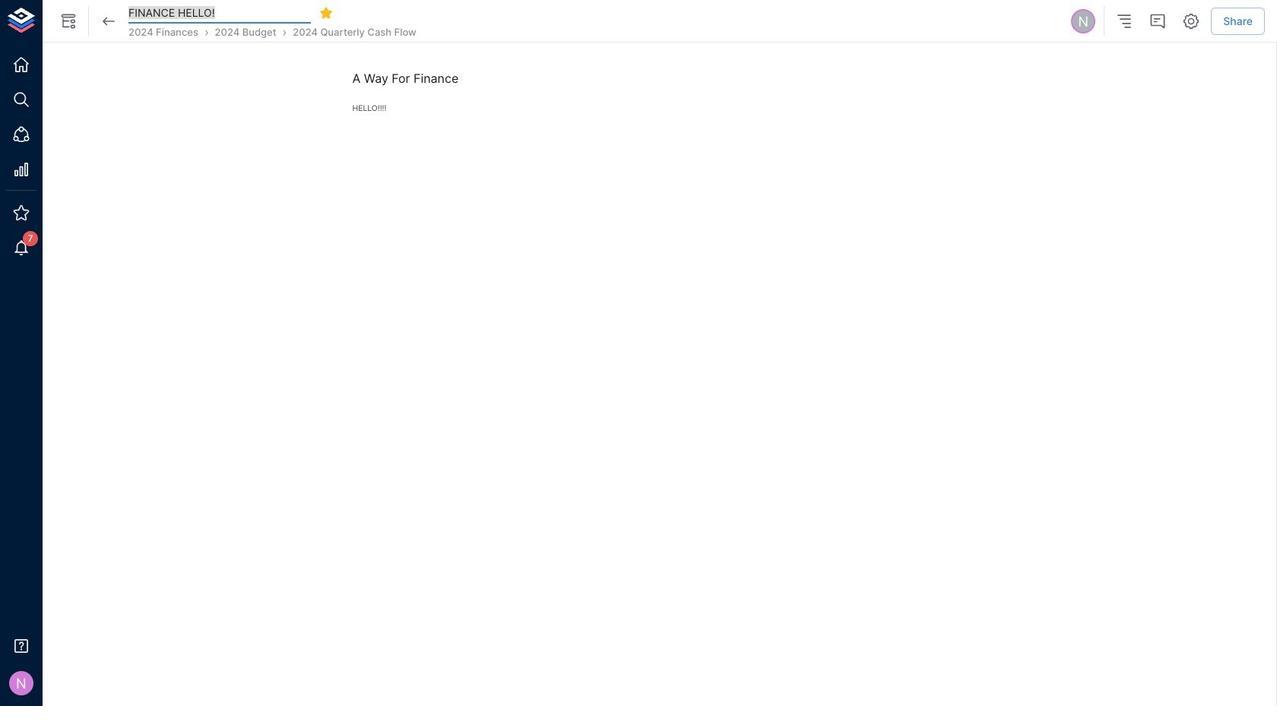 Task type: vqa. For each thing, say whether or not it's contained in the screenshot.
Comments image
yes



Task type: describe. For each thing, give the bounding box(es) containing it.
table of contents image
[[1116, 12, 1134, 30]]

go back image
[[100, 12, 118, 30]]

show wiki image
[[59, 12, 78, 30]]

comments image
[[1149, 12, 1167, 30]]

remove favorite image
[[319, 6, 333, 20]]

settings image
[[1183, 12, 1201, 30]]



Task type: locate. For each thing, give the bounding box(es) containing it.
None text field
[[129, 2, 311, 24]]



